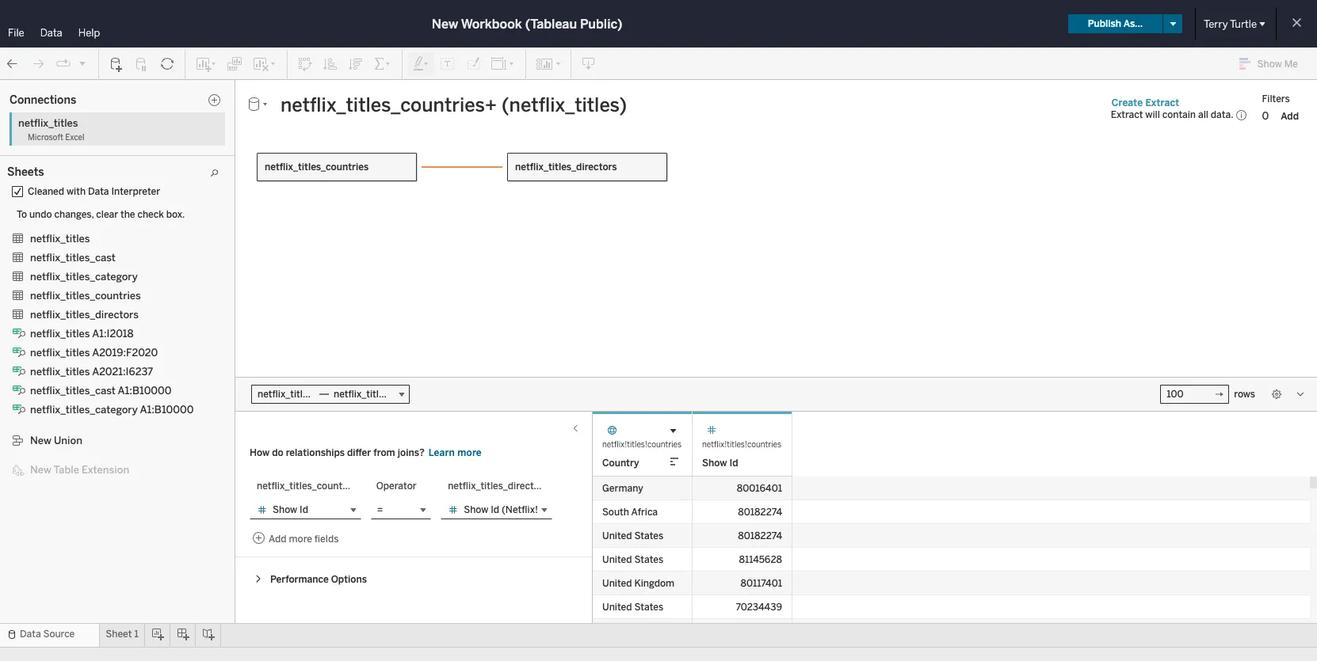 Task type: vqa. For each thing, say whether or not it's contained in the screenshot.
'pause auto updates' ICON
yes



Task type: locate. For each thing, give the bounding box(es) containing it.
extract up will
[[1146, 97, 1180, 108]]

country
[[48, 201, 84, 212], [602, 458, 639, 469]]

new data source image
[[109, 56, 124, 72]]

show labels image
[[440, 56, 456, 72]]

3 row from the top
[[593, 525, 1310, 548]]

0 horizontal spatial 1
[[134, 629, 138, 640]]

80117401
[[741, 579, 782, 590]]

table
[[54, 464, 79, 476]]

1 united from the top
[[602, 531, 632, 542]]

2 80182274 from the top
[[738, 531, 782, 542]]

show
[[1258, 59, 1282, 70], [48, 218, 72, 229], [48, 293, 72, 304], [702, 458, 727, 469], [273, 505, 297, 516]]

netflix_titles a2021:i6237
[[30, 366, 153, 378]]

sheet 1 right 'source'
[[106, 629, 138, 640]]

2 vertical spatial states
[[634, 602, 664, 613]]

united
[[602, 531, 632, 542], [602, 555, 632, 566], [602, 579, 632, 590], [602, 602, 632, 613]]

redo image
[[30, 56, 46, 72]]

0 vertical spatial 80182274
[[738, 507, 782, 518]]

united states for 70234439
[[602, 602, 664, 613]]

show id inside show id dropdown button
[[273, 505, 308, 516]]

union
[[54, 435, 82, 447]]

measure names
[[40, 335, 112, 346]]

id up 80016401 on the right of the page
[[730, 458, 738, 469]]

united states
[[602, 531, 664, 542], [602, 555, 664, 566], [602, 602, 664, 613]]

new left table
[[30, 464, 51, 476]]

0 vertical spatial netflix_titles_category
[[30, 271, 138, 283]]

1
[[362, 141, 372, 164], [134, 629, 138, 640]]

show id (netflix!titles!directors)
[[48, 293, 195, 304]]

(count) down (netflix!titles!directors)
[[148, 312, 183, 323]]

1 vertical spatial a1:b10000
[[140, 404, 194, 416]]

id down the relationships
[[300, 505, 308, 516]]

states
[[634, 531, 664, 542], [634, 555, 664, 566], [634, 602, 664, 613]]

1 vertical spatial states
[[634, 555, 664, 566]]

united for 80117401
[[602, 579, 632, 590]]

(count) down box.
[[150, 236, 185, 247]]

how do relationships differ from joins? learn more
[[250, 448, 482, 459]]

row group inside grid
[[593, 477, 1310, 662]]

(generated)
[[80, 354, 132, 365], [87, 370, 139, 381]]

measure down longitude in the bottom of the page
[[40, 387, 78, 398]]

a1:b10000 for netflix_titles_cast a1:b10000
[[118, 385, 172, 397]]

new workbook (tableau public)
[[432, 16, 622, 31]]

0 vertical spatial extract
[[1146, 97, 1180, 108]]

2 horizontal spatial show id
[[702, 458, 738, 469]]

new up show labels image
[[432, 16, 458, 31]]

netflix_titles_category up "show id (netflix!titles!directors)"
[[30, 271, 138, 283]]

netflix_titles microsoft excel
[[18, 117, 85, 143]]

a1:b10000
[[118, 385, 172, 397], [140, 404, 194, 416]]

netflix_titles_countries down rows
[[265, 162, 369, 173]]

netflix!titles!countries up germany
[[602, 441, 682, 450]]

1 right 'source'
[[134, 629, 138, 640]]

1 vertical spatial measure
[[40, 387, 78, 398]]

0 vertical spatial netflix_titles_cast
[[30, 252, 116, 264]]

differ
[[347, 448, 371, 459]]

publish
[[1088, 18, 1122, 29]]

sheet 1
[[315, 141, 372, 164], [106, 629, 138, 640]]

netflix_titles_category for netflix_titles_category
[[30, 271, 138, 283]]

source
[[43, 629, 75, 640]]

netflix_titles inside "netflix_titles microsoft excel"
[[18, 117, 78, 129]]

netflix_titles_cast for netflix_titles_cast
[[30, 252, 116, 264]]

netflix_titles down latitude
[[30, 366, 90, 378]]

sheet 1 down rows
[[315, 141, 372, 164]]

0 vertical spatial united states
[[602, 531, 664, 542]]

1 vertical spatial united states
[[602, 555, 664, 566]]

netflix_titles
[[18, 117, 78, 129], [30, 233, 90, 245], [30, 328, 90, 340], [30, 347, 90, 359], [30, 366, 90, 378]]

check
[[137, 209, 164, 220]]

netflix_titles_cast down longitude in the bottom of the page
[[30, 385, 116, 397]]

80016401
[[737, 484, 782, 495]]

row containing south africa
[[593, 501, 1310, 525]]

netflix_titles_category
[[30, 271, 138, 283], [30, 404, 138, 416]]

(netflix!titles!directors)
[[85, 293, 195, 304]]

show id down do
[[273, 505, 308, 516]]

measure
[[40, 335, 78, 346], [40, 387, 78, 398]]

0 vertical spatial measure
[[40, 335, 78, 346]]

1 vertical spatial show id
[[702, 458, 738, 469]]

1 row from the top
[[593, 477, 1310, 501]]

2 united from the top
[[602, 555, 632, 566]]

1 vertical spatial new
[[30, 435, 51, 447]]

the
[[120, 209, 135, 220]]

1 down columns
[[362, 141, 372, 164]]

0 horizontal spatial sheet
[[106, 629, 132, 640]]

performance options
[[270, 575, 367, 586]]

1 vertical spatial netflix_titles_category
[[30, 404, 138, 416]]

2 states from the top
[[634, 555, 664, 566]]

united states for 81145628
[[602, 555, 664, 566]]

(count)
[[150, 236, 185, 247], [148, 312, 183, 323]]

learn more link
[[428, 447, 482, 460]]

3 united states from the top
[[602, 602, 664, 613]]

0 vertical spatial states
[[634, 531, 664, 542]]

united states down united kingdom
[[602, 602, 664, 613]]

netflix_titles down 'changes,'
[[30, 233, 90, 245]]

2 netflix_titles_cast from the top
[[30, 385, 116, 397]]

― netflix_titles_directors
[[319, 389, 434, 400]]

new for new workbook (tableau public)
[[432, 16, 458, 31]]

row
[[593, 477, 1310, 501], [593, 501, 1310, 525], [593, 525, 1310, 548], [593, 548, 1310, 572], [593, 572, 1310, 596], [593, 596, 1310, 620], [593, 620, 1310, 644]]

states up kingdom
[[634, 555, 664, 566]]

2 row from the top
[[593, 501, 1310, 525]]

columns
[[328, 85, 368, 96]]

id down director
[[75, 293, 83, 304]]

netflix_titles_category down the measure values
[[30, 404, 138, 416]]

netflix_titles_countries up the relationships
[[258, 389, 360, 400]]

1 united states from the top
[[602, 531, 664, 542]]

3 united from the top
[[602, 579, 632, 590]]

1 horizontal spatial extract
[[1146, 97, 1180, 108]]

netflix!titles!countries for show id
[[702, 441, 782, 450]]

states down africa
[[634, 531, 664, 542]]

new left union
[[30, 435, 51, 447]]

1 vertical spatial 80182274
[[738, 531, 782, 542]]

(generated) up 'netflix_titles_cast a1:b10000'
[[87, 370, 139, 381]]

1 horizontal spatial show id
[[273, 505, 308, 516]]

download image
[[581, 56, 597, 72]]

show inside dropdown button
[[273, 505, 297, 516]]

2 vertical spatial new
[[30, 464, 51, 476]]

2 measure from the top
[[40, 387, 78, 398]]

data source
[[20, 629, 75, 640]]

measure values
[[40, 387, 109, 398]]

1 netflix_titles_category from the top
[[30, 271, 138, 283]]

netflix_titles_directors
[[515, 162, 617, 173], [40, 260, 142, 271], [30, 309, 139, 321], [48, 312, 146, 323], [334, 389, 434, 400], [448, 481, 548, 492]]

united down south
[[602, 531, 632, 542]]

show inside grid
[[702, 458, 727, 469]]

country up germany
[[602, 458, 639, 469]]

changes,
[[54, 209, 94, 220]]

netflix_titles up "microsoft"
[[18, 117, 78, 129]]

0 vertical spatial sheet
[[315, 141, 359, 164]]

0 horizontal spatial country
[[48, 201, 84, 212]]

0 vertical spatial (generated)
[[80, 354, 132, 365]]

5 row from the top
[[593, 572, 1310, 596]]

refresh data source image
[[159, 56, 175, 72]]

None text field
[[274, 93, 1097, 117], [1161, 385, 1230, 404], [274, 93, 1097, 117], [1161, 385, 1230, 404]]

united up united kingdom
[[602, 555, 632, 566]]

80182274 down 80016401 on the right of the page
[[738, 507, 782, 518]]

latitude (generated)
[[40, 354, 132, 365]]

extract will contain all data.
[[1111, 109, 1234, 120]]

show id down with
[[48, 218, 83, 229]]

sort ascending image
[[323, 56, 338, 72]]

1 horizontal spatial 1
[[362, 141, 372, 164]]

highlight image
[[412, 56, 430, 72]]

learn
[[429, 448, 455, 459]]

1 vertical spatial country
[[602, 458, 639, 469]]

1 horizontal spatial country
[[602, 458, 639, 469]]

netflix_titles down measure names
[[30, 347, 90, 359]]

netflix_titles_countries up show id dropdown button
[[257, 481, 359, 492]]

1 netflix_titles_cast from the top
[[30, 252, 116, 264]]

2 netflix!titles!countries from the left
[[702, 441, 782, 450]]

(count) for netflix_titles_countries (count)
[[150, 236, 185, 247]]

(count) for netflix_titles_directors (count)
[[148, 312, 183, 323]]

united left kingdom
[[602, 579, 632, 590]]

country inside grid
[[602, 458, 639, 469]]

options
[[331, 575, 367, 586]]

1 netflix!titles!countries from the left
[[602, 441, 682, 450]]

row group containing germany
[[593, 477, 1310, 662]]

netflix_titles_category a1:b10000
[[30, 404, 194, 416]]

united for 81145628
[[602, 555, 632, 566]]

80182274 for united states
[[738, 531, 782, 542]]

relationships
[[286, 448, 345, 459]]

1 vertical spatial sheet
[[106, 629, 132, 640]]

1 80182274 from the top
[[738, 507, 782, 518]]

3 states from the top
[[634, 602, 664, 613]]

rows
[[328, 112, 352, 123]]

0 horizontal spatial show id
[[48, 218, 83, 229]]

country down with
[[48, 201, 84, 212]]

2 netflix_titles_category from the top
[[30, 404, 138, 416]]

2 vertical spatial united states
[[602, 602, 664, 613]]

0 vertical spatial new
[[432, 16, 458, 31]]

netflix!titles!countries up 80016401 on the right of the page
[[702, 441, 782, 450]]

netflix_titles_countries
[[265, 162, 369, 173], [40, 185, 144, 196], [48, 236, 148, 247], [30, 290, 141, 302], [258, 389, 360, 400], [257, 481, 359, 492]]

0 vertical spatial a1:b10000
[[118, 385, 172, 397]]

0 vertical spatial sheet 1
[[315, 141, 372, 164]]

sheet down rows
[[315, 141, 359, 164]]

(generated) up netflix_titles a2021:i6237 at the bottom
[[80, 354, 132, 365]]

interpreter
[[111, 186, 160, 197]]

0 vertical spatial (count)
[[150, 236, 185, 247]]

pause auto updates image
[[134, 56, 150, 72]]

netflix_titles_category for netflix_titles_category a1:b10000
[[30, 404, 138, 416]]

netflix_titles for netflix_titles a2019:f2020
[[30, 347, 90, 359]]

grid
[[593, 412, 1317, 662]]

0 horizontal spatial extract
[[1111, 109, 1143, 120]]

0 horizontal spatial netflix!titles!countries
[[602, 441, 682, 450]]

measure up latitude
[[40, 335, 78, 346]]

sheet
[[315, 141, 359, 164], [106, 629, 132, 640]]

replay animation image
[[78, 58, 87, 68]]

80182274 up 81145628
[[738, 531, 782, 542]]

states down kingdom
[[634, 602, 664, 613]]

0 vertical spatial show id
[[48, 218, 83, 229]]

united down united kingdom
[[602, 602, 632, 613]]

1 measure from the top
[[40, 335, 78, 346]]

1 vertical spatial (count)
[[148, 312, 183, 323]]

1 states from the top
[[634, 531, 664, 542]]

=
[[377, 505, 383, 516]]

1 vertical spatial (generated)
[[87, 370, 139, 381]]

80182274 for south africa
[[738, 507, 782, 518]]

united states down south africa
[[602, 531, 664, 542]]

united for 80182274
[[602, 531, 632, 542]]

duplicate image
[[227, 56, 243, 72]]

show id up 80016401 on the right of the page
[[702, 458, 738, 469]]

united states up united kingdom
[[602, 555, 664, 566]]

2 vertical spatial show id
[[273, 505, 308, 516]]

netflix_titles_cast up director
[[30, 252, 116, 264]]

1 horizontal spatial netflix!titles!countries
[[702, 441, 782, 450]]

2 united states from the top
[[602, 555, 664, 566]]

microsoft
[[28, 133, 63, 143]]

cleaned with data interpreter
[[28, 186, 160, 197]]

sheet right 'source'
[[106, 629, 132, 640]]

netflix_titles_countries up to undo changes, clear the check box.
[[40, 185, 144, 196]]

replay animation image
[[55, 56, 71, 72]]

new
[[432, 16, 458, 31], [30, 435, 51, 447], [30, 464, 51, 476]]

states for 81145628
[[634, 555, 664, 566]]

row group
[[593, 477, 1310, 662]]

create
[[1112, 97, 1143, 108]]

extract down 'create'
[[1111, 109, 1143, 120]]

clear sheet image
[[252, 56, 277, 72]]

data right with
[[88, 186, 109, 197]]

1 horizontal spatial sheet
[[315, 141, 359, 164]]

= button
[[371, 501, 431, 520]]

4 united from the top
[[602, 602, 632, 613]]

box.
[[166, 209, 185, 220]]

1 vertical spatial sheet 1
[[106, 629, 138, 640]]

new for new table extension
[[30, 464, 51, 476]]

operator
[[376, 481, 417, 492]]

80182274
[[738, 507, 782, 518], [738, 531, 782, 542]]

0 horizontal spatial sheet 1
[[106, 629, 138, 640]]

netflix_titles_cast for netflix_titles_cast a1:b10000
[[30, 385, 116, 397]]

netflix_titles up latitude
[[30, 328, 90, 340]]

sort descending image
[[348, 56, 364, 72]]

1 vertical spatial netflix_titles_cast
[[30, 385, 116, 397]]

id
[[75, 218, 83, 229], [75, 293, 83, 304], [730, 458, 738, 469], [300, 505, 308, 516]]

Search text field
[[5, 137, 108, 156]]



Task type: describe. For each thing, give the bounding box(es) containing it.
analytics
[[73, 85, 118, 97]]

data up replay animation image
[[40, 27, 62, 39]]

netflix_titles_cast a1:b10000
[[30, 385, 172, 397]]

performance
[[270, 575, 329, 586]]

more
[[458, 448, 482, 459]]

create extract
[[1112, 97, 1180, 108]]

values
[[80, 387, 109, 398]]

director
[[48, 277, 84, 288]]

publish as...
[[1088, 18, 1143, 29]]

81145628
[[739, 555, 782, 566]]

united kingdom
[[602, 579, 675, 590]]

show inside button
[[1258, 59, 1282, 70]]

sheets
[[7, 166, 44, 179]]

turtle
[[1230, 18, 1257, 30]]

help
[[78, 27, 100, 39]]

a2019:f2020
[[92, 347, 158, 359]]

longitude
[[40, 370, 85, 381]]

rows
[[1234, 389, 1256, 400]]

netflix_titles a1:i2018
[[30, 328, 134, 340]]

united states for 80182274
[[602, 531, 664, 542]]

create extract link
[[1111, 96, 1180, 109]]

joins?
[[398, 448, 425, 459]]

(tableau
[[525, 16, 577, 31]]

0 vertical spatial 1
[[362, 141, 372, 164]]

netflix_titles a2019:f2020
[[30, 347, 158, 359]]

grid containing country
[[593, 412, 1317, 662]]

new worksheet image
[[195, 56, 217, 72]]

netflix_titles for netflix_titles a1:i2018
[[30, 328, 90, 340]]

to undo changes, clear the check box.
[[17, 209, 185, 220]]

to
[[17, 209, 27, 220]]

extension
[[82, 464, 129, 476]]

netflix_titles for netflix_titles microsoft excel
[[18, 117, 78, 129]]

do
[[272, 448, 284, 459]]

1 vertical spatial extract
[[1111, 109, 1143, 120]]

netflix_titles for netflix_titles a2021:i6237
[[30, 366, 90, 378]]

row containing germany
[[593, 477, 1310, 501]]

―
[[319, 389, 329, 400]]

marks
[[182, 167, 210, 178]]

data left 'source'
[[20, 629, 41, 640]]

size
[[225, 233, 242, 243]]

(netflix_titles)
[[130, 108, 193, 119]]

public)
[[580, 16, 622, 31]]

with
[[67, 186, 86, 197]]

file
[[8, 27, 24, 39]]

measure for measure names
[[40, 335, 78, 346]]

fit image
[[491, 56, 516, 72]]

(generated) for latitude (generated)
[[80, 354, 132, 365]]

undo image
[[5, 56, 21, 72]]

show me button
[[1232, 52, 1313, 76]]

performance options button
[[250, 571, 578, 590]]

tables
[[14, 166, 46, 178]]

add
[[1281, 111, 1299, 122]]

show id inside grid
[[702, 458, 738, 469]]

0 vertical spatial country
[[48, 201, 84, 212]]

from
[[374, 448, 395, 459]]

cleaned
[[28, 186, 64, 197]]

(generated) for longitude (generated)
[[87, 370, 139, 381]]

filters
[[1262, 93, 1290, 104]]

connections
[[10, 93, 76, 107]]

row containing united kingdom
[[593, 572, 1310, 596]]

how
[[250, 448, 270, 459]]

germany
[[602, 484, 643, 495]]

totals image
[[373, 56, 392, 72]]

excel
[[65, 133, 85, 143]]

names
[[81, 335, 112, 346]]

data.
[[1211, 109, 1234, 120]]

publish as... button
[[1068, 14, 1163, 33]]

swap rows and columns image
[[297, 56, 313, 72]]

pages
[[182, 85, 209, 96]]

0
[[1262, 110, 1269, 122]]

format workbook image
[[465, 56, 481, 72]]

netflix_titles_countries+
[[20, 108, 128, 119]]

all
[[1198, 109, 1209, 120]]

new for new union
[[30, 435, 51, 447]]

70234439
[[736, 602, 782, 613]]

netflix!titles!countries for country
[[602, 441, 682, 450]]

workbook
[[461, 16, 522, 31]]

terry
[[1204, 18, 1228, 30]]

show id button
[[250, 501, 361, 520]]

id inside grid
[[730, 458, 738, 469]]

1 horizontal spatial sheet 1
[[315, 141, 372, 164]]

netflix_titles_countries (count)
[[48, 236, 185, 247]]

1 vertical spatial 1
[[134, 629, 138, 640]]

a2021:i6237
[[92, 366, 153, 378]]

clear
[[96, 209, 118, 220]]

measure for measure values
[[40, 387, 78, 398]]

data down undo icon
[[10, 85, 33, 97]]

states for 80182274
[[634, 531, 664, 542]]

united for 70234439
[[602, 602, 632, 613]]

tooltip
[[220, 277, 248, 288]]

new union
[[30, 435, 82, 447]]

4 row from the top
[[593, 548, 1310, 572]]

netflix_titles_countries down to undo changes, clear the check box.
[[48, 236, 148, 247]]

netflix_titles_countries down director
[[30, 290, 141, 302]]

netflix_titles_countries+ (netflix_titles)
[[20, 108, 193, 119]]

kingdom
[[634, 579, 675, 590]]

netflix_titles for netflix_titles
[[30, 233, 90, 245]]

id inside dropdown button
[[300, 505, 308, 516]]

contain
[[1163, 109, 1196, 120]]

id left the clear
[[75, 218, 83, 229]]

show me
[[1258, 59, 1298, 70]]

add button
[[1274, 108, 1306, 124]]

a1:b10000 for netflix_titles_category a1:b10000
[[140, 404, 194, 416]]

south africa
[[602, 507, 658, 518]]

africa
[[631, 507, 658, 518]]

6 row from the top
[[593, 596, 1310, 620]]

south
[[602, 507, 629, 518]]

collapse image
[[145, 86, 155, 96]]

a1:i2018
[[92, 328, 134, 340]]

latitude
[[40, 354, 77, 365]]

will
[[1146, 109, 1160, 120]]

undo
[[29, 209, 52, 220]]

show/hide cards image
[[536, 56, 561, 72]]

longitude (generated)
[[40, 370, 139, 381]]

netflix_titles_directors (count)
[[48, 312, 183, 323]]

7 row from the top
[[593, 620, 1310, 644]]

states for 70234439
[[634, 602, 664, 613]]

as...
[[1124, 18, 1143, 29]]



